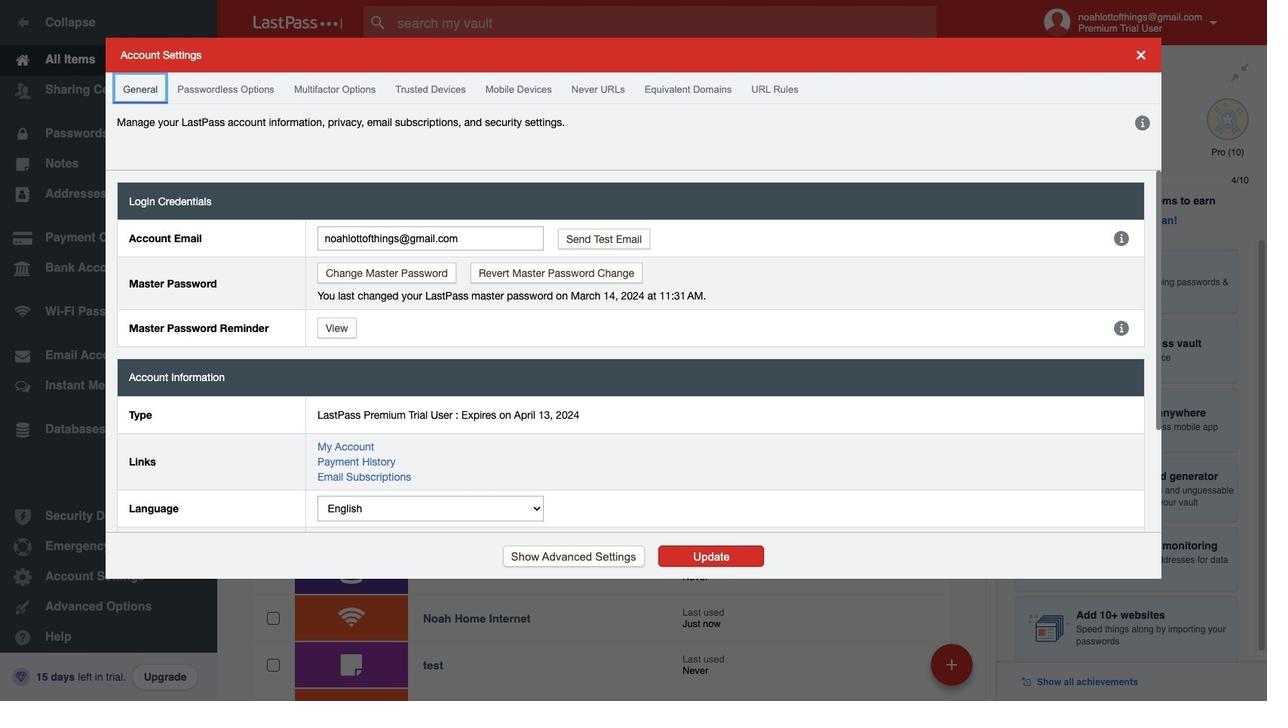 Task type: describe. For each thing, give the bounding box(es) containing it.
new item image
[[947, 659, 958, 670]]

new item navigation
[[926, 639, 983, 701]]

lastpass image
[[254, 16, 343, 29]]

main navigation navigation
[[0, 0, 217, 701]]

Search search field
[[364, 6, 967, 39]]



Task type: locate. For each thing, give the bounding box(es) containing it.
vault options navigation
[[217, 45, 998, 91]]

search my vault text field
[[364, 6, 967, 39]]



